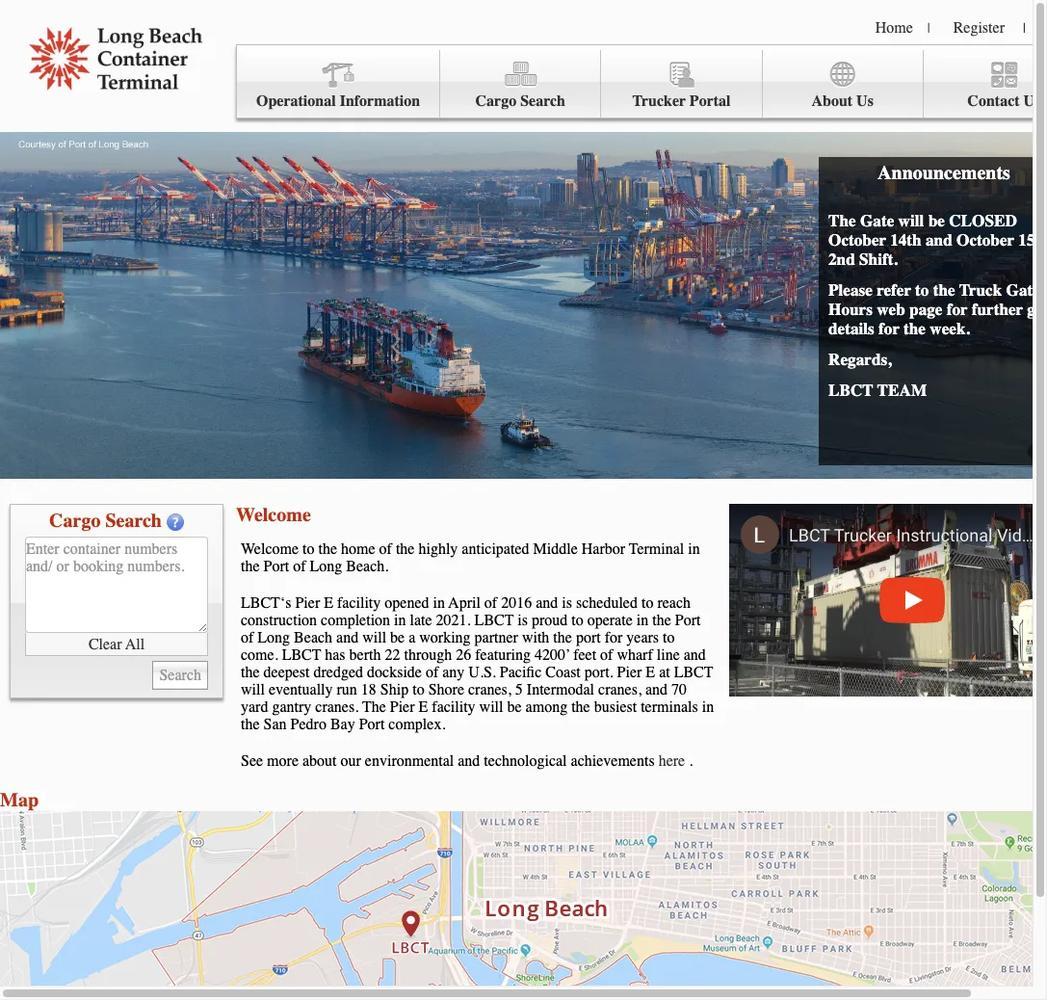 Task type: describe. For each thing, give the bounding box(es) containing it.
long inside lbct's pier e facility opened in april of 2016 and is scheduled to reach construction completion in late 2021.  lbct is proud to operate in the port of long beach and will be a working partner with the port for years to come.  lbct has berth 22 through 26 featuring 4200' feet of wharf line and the deepest dredged dockside of any u.s. pacific coast port. pier e at lbct will eventually run 18 ship to shore cranes, 5 intermodal cranes, and 70 yard gantry cranes. the pier e facility will be among the busiest terminals in the san pedro bay port complex.
[[258, 629, 290, 647]]

1 | from the left
[[928, 20, 931, 37]]

cranes.
[[315, 699, 359, 716]]

0 horizontal spatial cargo
[[49, 510, 101, 532]]

4200'
[[535, 647, 570, 664]]

any
[[443, 664, 465, 681]]

wharf
[[617, 647, 653, 664]]

welcome for welcome
[[236, 504, 311, 526]]

contact
[[968, 93, 1020, 110]]

trucker portal
[[633, 93, 731, 110]]

2 vertical spatial e
[[419, 699, 428, 716]]

operational information
[[256, 93, 420, 110]]

long inside welcome to the home of the highly anticipated middle harbor terminal in the port of long beach.
[[310, 558, 342, 575]]

us for contact us
[[1024, 93, 1041, 110]]

scheduled
[[576, 595, 638, 612]]

middle
[[533, 541, 578, 558]]

berth
[[349, 647, 381, 664]]

lbct left has
[[282, 647, 321, 664]]

announcements
[[878, 162, 1011, 184]]

port.
[[585, 664, 614, 681]]

in right "operate"
[[637, 612, 649, 629]]

will left 5
[[480, 699, 504, 716]]

beach
[[294, 629, 333, 647]]

the inside the gate will be closed october 14th and october 15t
[[829, 211, 857, 230]]

lbct up featuring
[[475, 612, 514, 629]]

intermodal
[[527, 681, 595, 699]]

home
[[876, 19, 914, 37]]

map
[[0, 789, 39, 812]]

regards,​
[[829, 350, 892, 369]]

partner
[[475, 629, 518, 647]]

shore
[[429, 681, 465, 699]]

welcome for welcome to the home of the highly anticipated middle harbor terminal in the port of long beach.
[[241, 541, 299, 558]]

0 horizontal spatial e
[[324, 595, 333, 612]]

gate inside the gate will be closed october 14th and october 15t
[[861, 211, 895, 230]]

lbct's
[[241, 595, 292, 612]]

1 horizontal spatial search
[[521, 93, 566, 110]]

proud
[[532, 612, 568, 629]]

contact us
[[968, 93, 1041, 110]]

line
[[657, 647, 680, 664]]

hours
[[829, 300, 873, 319]]

run
[[337, 681, 357, 699]]

18
[[361, 681, 377, 699]]

operate
[[588, 612, 633, 629]]

dockside
[[367, 664, 422, 681]]

and right line
[[684, 647, 706, 664]]

trucker
[[633, 93, 686, 110]]

feet
[[574, 647, 597, 664]]

.
[[689, 753, 693, 770]]

us for about us
[[857, 93, 874, 110]]

2021.
[[436, 612, 471, 629]]

late
[[410, 612, 432, 629]]

lbct team
[[829, 381, 927, 400]]

1 horizontal spatial be
[[507, 699, 522, 716]]

and left the 'technological'
[[458, 753, 480, 770]]

opened
[[385, 595, 429, 612]]

operational information link
[[237, 50, 441, 118]]

0 horizontal spatial is
[[518, 612, 528, 629]]

2 october from the left
[[957, 230, 1015, 250]]

2 horizontal spatial e
[[646, 664, 656, 681]]

port
[[576, 629, 601, 647]]

highly
[[419, 541, 458, 558]]

busiest
[[594, 699, 637, 716]]

2016
[[501, 595, 532, 612]]

of right feet
[[601, 647, 613, 664]]

with
[[522, 629, 550, 647]]

at
[[659, 664, 670, 681]]

our
[[341, 753, 361, 770]]

70
[[672, 681, 687, 699]]

will left a
[[363, 629, 387, 647]]

anticipated
[[462, 541, 530, 558]]

about
[[303, 753, 337, 770]]

terminal
[[629, 541, 685, 558]]

coast
[[546, 664, 581, 681]]

1 october from the left
[[829, 230, 887, 250]]

the inside lbct's pier e facility opened in april of 2016 and is scheduled to reach construction completion in late 2021.  lbct is proud to operate in the port of long beach and will be a working partner with the port for years to come.  lbct has berth 22 through 26 featuring 4200' feet of wharf line and the deepest dredged dockside of any u.s. pacific coast port. pier e at lbct will eventually run 18 ship to shore cranes, 5 intermodal cranes, and 70 yard gantry cranes. the pier e facility will be among the busiest terminals in the san pedro bay port complex.
[[362, 699, 386, 716]]

closed
[[950, 211, 1018, 230]]

of down the lbct's at the left of the page
[[241, 629, 254, 647]]

information
[[340, 93, 420, 110]]

please refer to the truck gate hours web page for further ga
[[829, 280, 1048, 338]]

the left highly
[[396, 541, 415, 558]]

home link
[[876, 19, 914, 37]]

in left "late"
[[394, 612, 406, 629]]

all
[[125, 636, 145, 653]]

for inside please refer to the truck gate hours web page for further ga
[[947, 300, 968, 319]]

the left port
[[554, 629, 572, 647]]

technological
[[484, 753, 567, 770]]

team
[[878, 381, 927, 400]]

among
[[526, 699, 568, 716]]

0 horizontal spatial cargo search
[[49, 510, 162, 532]]

terminals
[[641, 699, 698, 716]]

about us link
[[763, 50, 924, 118]]

the left "home"
[[319, 541, 337, 558]]

in right 70
[[702, 699, 714, 716]]

Enter container numbers and/ or booking numbers. text field
[[25, 537, 208, 633]]

1 vertical spatial be
[[390, 629, 405, 647]]

to right years
[[663, 629, 675, 647]]

0 horizontal spatial pier
[[295, 595, 320, 612]]

the inside please refer to the truck gate hours web page for further ga
[[934, 280, 956, 300]]

and left 70
[[646, 681, 668, 699]]

gantry
[[272, 699, 312, 716]]

u.s.
[[469, 664, 496, 681]]

the up yard at the bottom of page
[[241, 664, 260, 681]]

bay
[[330, 716, 355, 733]]



Task type: vqa. For each thing, say whether or not it's contained in the screenshot.
top Cargo Search
yes



Task type: locate. For each thing, give the bounding box(es) containing it.
0 horizontal spatial long
[[258, 629, 290, 647]]

the up line
[[653, 612, 672, 629]]

of left 2016
[[485, 595, 498, 612]]

0 vertical spatial the
[[829, 211, 857, 230]]

clear all
[[89, 636, 145, 653]]

1 vertical spatial port
[[675, 612, 701, 629]]

years
[[627, 629, 659, 647]]

e left shore
[[419, 699, 428, 716]]

web
[[877, 300, 906, 319]]

trucker portal link
[[602, 50, 763, 118]]

further
[[972, 300, 1024, 319]]

1 horizontal spatial cargo
[[476, 93, 517, 110]]

0 vertical spatial gate
[[861, 211, 895, 230]]

contact us link
[[924, 50, 1048, 118]]

see
[[241, 753, 263, 770]]

us right contact
[[1024, 93, 1041, 110]]

0 horizontal spatial be
[[390, 629, 405, 647]]

pier
[[295, 595, 320, 612], [617, 664, 642, 681], [390, 699, 415, 716]]

facility down beach.
[[337, 595, 381, 612]]

october up truck
[[957, 230, 1015, 250]]

cargo search inside menu bar
[[476, 93, 566, 110]]

register link
[[954, 19, 1005, 37]]

to inside welcome to the home of the highly anticipated middle harbor terminal in the port of long beach.
[[303, 541, 315, 558]]

harbor
[[582, 541, 626, 558]]

register
[[954, 19, 1005, 37]]

0 vertical spatial be
[[929, 211, 945, 230]]

1 horizontal spatial port
[[359, 716, 385, 733]]

be inside the gate will be closed october 14th and october 15t
[[929, 211, 945, 230]]

0 vertical spatial facility
[[337, 595, 381, 612]]

cargo
[[476, 93, 517, 110], [49, 510, 101, 532]]

april
[[449, 595, 481, 612]]

1 horizontal spatial facility
[[432, 699, 476, 716]]

ship
[[381, 681, 409, 699]]

welcome inside welcome to the home of the highly anticipated middle harbor terminal in the port of long beach.
[[241, 541, 299, 558]]

for right page
[[947, 300, 968, 319]]

1 horizontal spatial cranes,
[[599, 681, 642, 699]]

0 vertical spatial search
[[521, 93, 566, 110]]

be left closed
[[929, 211, 945, 230]]

has
[[325, 647, 346, 664]]

menu bar containing operational information
[[236, 44, 1048, 119]]

cranes,
[[468, 681, 512, 699], [599, 681, 642, 699]]

and right beach
[[336, 629, 359, 647]]

about us
[[812, 93, 874, 110]]

None submit
[[153, 661, 208, 690]]

lbct down the regards,​
[[829, 381, 874, 400]]

october up please
[[829, 230, 887, 250]]

0 vertical spatial for
[[947, 300, 968, 319]]

yard
[[241, 699, 268, 716]]

for inside lbct's pier e facility opened in april of 2016 and is scheduled to reach construction completion in late 2021.  lbct is proud to operate in the port of long beach and will be a working partner with the port for years to come.  lbct has berth 22 through 26 featuring 4200' feet of wharf line and the deepest dredged dockside of any u.s. pacific coast port. pier e at lbct will eventually run 18 ship to shore cranes, 5 intermodal cranes, and 70 yard gantry cranes. the pier e facility will be among the busiest terminals in the san pedro bay port complex.
[[605, 629, 623, 647]]

1 vertical spatial for
[[605, 629, 623, 647]]

1 vertical spatial cargo search
[[49, 510, 162, 532]]

2 | from the left
[[1024, 20, 1026, 37]]

0 horizontal spatial for
[[605, 629, 623, 647]]

0 vertical spatial e
[[324, 595, 333, 612]]

to left "home"
[[303, 541, 315, 558]]

port inside welcome to the home of the highly anticipated middle harbor terminal in the port of long beach.
[[264, 558, 289, 575]]

1 cranes, from the left
[[468, 681, 512, 699]]

1 horizontal spatial for
[[947, 300, 968, 319]]

through
[[404, 647, 452, 664]]

completion
[[321, 612, 390, 629]]

the up the lbct's at the left of the page
[[241, 558, 260, 575]]

working
[[420, 629, 471, 647]]

|
[[928, 20, 931, 37], [1024, 20, 1026, 37]]

1 vertical spatial search
[[105, 510, 162, 532]]

here
[[659, 753, 685, 770]]

here link
[[659, 753, 685, 770]]

and right 2016
[[536, 595, 558, 612]]

0 horizontal spatial port
[[264, 558, 289, 575]]

and
[[536, 595, 558, 612], [336, 629, 359, 647], [684, 647, 706, 664], [646, 681, 668, 699], [458, 753, 480, 770]]

to inside please refer to the truck gate hours web page for further ga
[[916, 280, 930, 300]]

2 vertical spatial pier
[[390, 699, 415, 716]]

2 us from the left
[[1024, 93, 1041, 110]]

0 horizontal spatial the
[[362, 699, 386, 716]]

0 vertical spatial port
[[264, 558, 289, 575]]

1 horizontal spatial pier
[[390, 699, 415, 716]]

gate up refer
[[861, 211, 895, 230]]

0 vertical spatial long
[[310, 558, 342, 575]]

achievements
[[571, 753, 655, 770]]

complex.
[[389, 716, 446, 733]]

2 vertical spatial be
[[507, 699, 522, 716]]

long down the lbct's at the left of the page
[[258, 629, 290, 647]]

the gate will be closed october 14th and october 15t
[[829, 211, 1048, 269]]

is left proud
[[518, 612, 528, 629]]

1 vertical spatial pier
[[617, 664, 642, 681]]

for
[[947, 300, 968, 319], [605, 629, 623, 647]]

port up the lbct's at the left of the page
[[264, 558, 289, 575]]

0 horizontal spatial search
[[105, 510, 162, 532]]

please
[[829, 280, 873, 300]]

is
[[562, 595, 572, 612], [518, 612, 528, 629]]

pier right port.
[[617, 664, 642, 681]]

pedro
[[291, 716, 327, 733]]

0 vertical spatial welcome
[[236, 504, 311, 526]]

a
[[409, 629, 416, 647]]

facility
[[337, 595, 381, 612], [432, 699, 476, 716]]

to right refer
[[916, 280, 930, 300]]

0 horizontal spatial us
[[857, 93, 874, 110]]

truck
[[960, 280, 1003, 300]]

1 horizontal spatial october
[[957, 230, 1015, 250]]

of up construction
[[293, 558, 306, 575]]

us inside about us link
[[857, 93, 874, 110]]

in inside welcome to the home of the highly anticipated middle harbor terminal in the port of long beach.
[[688, 541, 700, 558]]

long
[[310, 558, 342, 575], [258, 629, 290, 647]]

portal
[[690, 93, 731, 110]]

cranes, down the wharf at the right bottom
[[599, 681, 642, 699]]

to right proud
[[572, 612, 584, 629]]

menu bar
[[236, 44, 1048, 119]]

deepest
[[264, 664, 310, 681]]

1 horizontal spatial us
[[1024, 93, 1041, 110]]

will down announcements
[[899, 211, 925, 230]]

the left truck
[[934, 280, 956, 300]]

e up beach
[[324, 595, 333, 612]]

environmental
[[365, 753, 454, 770]]

beach.
[[346, 558, 389, 575]]

home
[[341, 541, 375, 558]]

2 cranes, from the left
[[599, 681, 642, 699]]

san
[[264, 716, 287, 733]]

of right "home"
[[379, 541, 392, 558]]

dredged
[[314, 664, 363, 681]]

facility down the any
[[432, 699, 476, 716]]

1 vertical spatial long
[[258, 629, 290, 647]]

the right among
[[572, 699, 591, 716]]

be left a
[[390, 629, 405, 647]]

the right run
[[362, 699, 386, 716]]

1 horizontal spatial cargo search
[[476, 93, 566, 110]]

for right port
[[605, 629, 623, 647]]

22
[[385, 647, 400, 664]]

1 vertical spatial welcome
[[241, 541, 299, 558]]

refer
[[877, 280, 912, 300]]

26
[[456, 647, 472, 664]]

1 horizontal spatial e
[[419, 699, 428, 716]]

1 vertical spatial facility
[[432, 699, 476, 716]]

to
[[916, 280, 930, 300], [303, 541, 315, 558], [642, 595, 654, 612], [572, 612, 584, 629], [663, 629, 675, 647], [413, 681, 425, 699]]

to left reach
[[642, 595, 654, 612]]

long left beach.
[[310, 558, 342, 575]]

of left the any
[[426, 664, 439, 681]]

0 horizontal spatial october
[[829, 230, 887, 250]]

0 horizontal spatial facility
[[337, 595, 381, 612]]

will inside the gate will be closed october 14th and october 15t
[[899, 211, 925, 230]]

lbct's pier e facility opened in april of 2016 and is scheduled to reach construction completion in late 2021.  lbct is proud to operate in the port of long beach and will be a working partner with the port for years to come.  lbct has berth 22 through 26 featuring 4200' feet of wharf line and the deepest dredged dockside of any u.s. pacific coast port. pier e at lbct will eventually run 18 ship to shore cranes, 5 intermodal cranes, and 70 yard gantry cranes. the pier e facility will be among the busiest terminals in the san pedro bay port complex.
[[241, 595, 714, 733]]

operational
[[256, 93, 336, 110]]

to right ship
[[413, 681, 425, 699]]

2 vertical spatial port
[[359, 716, 385, 733]]

| right "register" link
[[1024, 20, 1026, 37]]

construction
[[241, 612, 317, 629]]

will
[[899, 211, 925, 230], [363, 629, 387, 647], [241, 681, 265, 699], [480, 699, 504, 716]]

in right terminal
[[688, 541, 700, 558]]

0 horizontal spatial |
[[928, 20, 931, 37]]

reach
[[658, 595, 691, 612]]

1 us from the left
[[857, 93, 874, 110]]

lbct right 'at'
[[674, 664, 714, 681]]

us right about
[[857, 93, 874, 110]]

0 vertical spatial pier
[[295, 595, 320, 612]]

1 vertical spatial the
[[362, 699, 386, 716]]

search
[[521, 93, 566, 110], [105, 510, 162, 532]]

port
[[264, 558, 289, 575], [675, 612, 701, 629], [359, 716, 385, 733]]

1 vertical spatial e
[[646, 664, 656, 681]]

2 horizontal spatial port
[[675, 612, 701, 629]]

page
[[910, 300, 943, 319]]

clear
[[89, 636, 122, 653]]

2 horizontal spatial be
[[929, 211, 945, 230]]

us
[[857, 93, 874, 110], [1024, 93, 1041, 110]]

14th and
[[891, 230, 953, 250]]

will down "come."
[[241, 681, 265, 699]]

cranes, left 5
[[468, 681, 512, 699]]

eventually
[[269, 681, 333, 699]]

pier up beach
[[295, 595, 320, 612]]

the up please
[[829, 211, 857, 230]]

1 horizontal spatial |
[[1024, 20, 1026, 37]]

port up line
[[675, 612, 701, 629]]

lbct
[[829, 381, 874, 400], [475, 612, 514, 629], [282, 647, 321, 664], [674, 664, 714, 681]]

the left san
[[241, 716, 260, 733]]

1 vertical spatial cargo
[[49, 510, 101, 532]]

come.
[[241, 647, 278, 664]]

e left 'at'
[[646, 664, 656, 681]]

of
[[379, 541, 392, 558], [293, 558, 306, 575], [485, 595, 498, 612], [241, 629, 254, 647], [601, 647, 613, 664], [426, 664, 439, 681]]

1 horizontal spatial long
[[310, 558, 342, 575]]

about
[[812, 93, 853, 110]]

1 horizontal spatial gate
[[1007, 280, 1041, 300]]

2 horizontal spatial pier
[[617, 664, 642, 681]]

5
[[515, 681, 523, 699]]

1 vertical spatial gate
[[1007, 280, 1041, 300]]

1 horizontal spatial the
[[829, 211, 857, 230]]

1 horizontal spatial is
[[562, 595, 572, 612]]

0 horizontal spatial gate
[[861, 211, 895, 230]]

cargo search link
[[441, 50, 602, 118]]

cargo inside menu bar
[[476, 93, 517, 110]]

see more about our environmental and technological achievements here .
[[241, 753, 693, 770]]

us inside contact us "link"
[[1024, 93, 1041, 110]]

0 horizontal spatial cranes,
[[468, 681, 512, 699]]

pier down dockside
[[390, 699, 415, 716]]

featuring
[[475, 647, 531, 664]]

e
[[324, 595, 333, 612], [646, 664, 656, 681], [419, 699, 428, 716]]

port right bay
[[359, 716, 385, 733]]

0 vertical spatial cargo search
[[476, 93, 566, 110]]

gate right truck
[[1007, 280, 1041, 300]]

welcome to the home of the highly anticipated middle harbor terminal in the port of long beach.
[[241, 541, 700, 575]]

be left among
[[507, 699, 522, 716]]

gate inside please refer to the truck gate hours web page for further ga
[[1007, 280, 1041, 300]]

| right home link
[[928, 20, 931, 37]]

in right "late"
[[433, 595, 445, 612]]

gate
[[861, 211, 895, 230], [1007, 280, 1041, 300]]

is left scheduled at the right bottom of page
[[562, 595, 572, 612]]

0 vertical spatial cargo
[[476, 93, 517, 110]]



